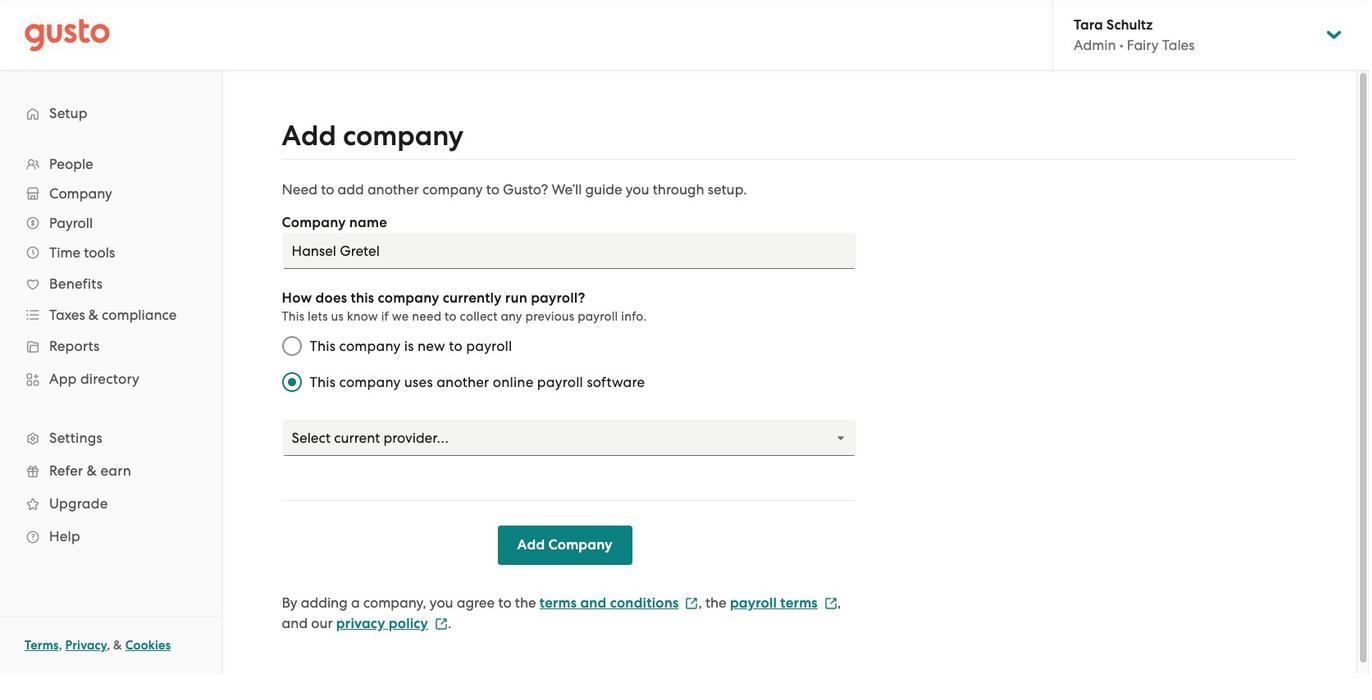 Task type: describe. For each thing, give the bounding box(es) containing it.
cookies
[[125, 638, 171, 653]]

this for this company is new to payroll
[[310, 338, 336, 355]]

directory
[[80, 371, 140, 387]]

taxes
[[49, 307, 85, 323]]

by adding a company, you agree to the
[[282, 595, 536, 611]]

company name
[[282, 214, 387, 231]]

terms link
[[25, 638, 59, 653]]

payroll down collect
[[466, 338, 512, 355]]

payroll terms link
[[730, 595, 838, 612]]

home image
[[25, 18, 110, 51]]

2 terms from the left
[[781, 595, 818, 612]]

cookies button
[[125, 636, 171, 656]]

previous
[[526, 309, 575, 324]]

upgrade
[[49, 496, 108, 512]]

company for this company uses another online payroll software
[[339, 374, 401, 391]]

company button
[[16, 179, 205, 208]]

terms
[[25, 638, 59, 653]]

company for company
[[49, 185, 112, 202]]

app directory link
[[16, 364, 205, 394]]

reports
[[49, 338, 100, 355]]

benefits
[[49, 276, 103, 292]]

add company button
[[498, 526, 632, 565]]

company for add company
[[343, 119, 464, 153]]

add for add company
[[518, 537, 545, 554]]

app
[[49, 371, 77, 387]]

settings
[[49, 430, 102, 446]]

us
[[331, 309, 344, 324]]

company left gusto?
[[423, 181, 483, 198]]

adding
[[301, 595, 348, 611]]

and for conditions
[[581, 595, 607, 612]]

terms and conditions
[[540, 595, 679, 612]]

refer & earn link
[[16, 456, 205, 486]]

payroll terms
[[730, 595, 818, 612]]

tales
[[1163, 37, 1195, 53]]

by
[[282, 595, 298, 611]]

need
[[412, 309, 442, 324]]

is
[[404, 338, 414, 355]]

setup link
[[16, 98, 205, 128]]

company inside how does this company currently run payroll? this lets us know if we need to collect any previous payroll info.
[[378, 290, 440, 307]]

time tools
[[49, 245, 115, 261]]

payroll right online
[[537, 374, 584, 391]]

, inside , and our
[[838, 595, 841, 611]]

, and our
[[282, 595, 841, 632]]

1 horizontal spatial you
[[626, 181, 650, 198]]

company inside 'button'
[[549, 537, 613, 554]]

another for company
[[368, 181, 419, 198]]

people button
[[16, 149, 205, 179]]

This company uses another online payroll software radio
[[274, 364, 310, 400]]

payroll
[[49, 215, 93, 231]]

conditions
[[610, 595, 679, 612]]

how does this company currently run payroll? this lets us know if we need to collect any previous payroll info.
[[282, 290, 647, 324]]

earn
[[100, 463, 131, 479]]

to left gusto?
[[486, 181, 500, 198]]

how
[[282, 290, 312, 307]]

.
[[448, 616, 452, 632]]

our
[[311, 616, 333, 632]]

name
[[349, 214, 387, 231]]

privacy policy
[[336, 616, 428, 633]]

agree
[[457, 595, 495, 611]]

tara
[[1074, 16, 1104, 34]]

privacy policy link
[[336, 616, 448, 633]]

, left 'privacy'
[[59, 638, 62, 653]]

lets
[[308, 309, 328, 324]]

setup.
[[708, 181, 747, 198]]

tara schultz admin • fairy tales
[[1074, 16, 1195, 53]]

, right conditions
[[699, 595, 702, 611]]

know
[[347, 309, 378, 324]]

this
[[351, 290, 374, 307]]

collect
[[460, 309, 498, 324]]

setup
[[49, 105, 88, 121]]

opens in a new tab image for terms and conditions
[[686, 597, 699, 610]]

this company is new to payroll
[[310, 338, 512, 355]]

new
[[418, 338, 446, 355]]

fairy
[[1127, 37, 1159, 53]]

this inside how does this company currently run payroll? this lets us know if we need to collect any previous payroll info.
[[282, 309, 305, 324]]

terms and conditions link
[[540, 595, 699, 612]]

1 the from the left
[[515, 595, 536, 611]]

upgrade link
[[16, 489, 205, 519]]

to right agree
[[498, 595, 512, 611]]

to right 'new'
[[449, 338, 463, 355]]



Task type: locate. For each thing, give the bounding box(es) containing it.
we'll
[[552, 181, 582, 198]]

policy
[[389, 616, 428, 633]]

currently
[[443, 290, 502, 307]]

0 horizontal spatial terms
[[540, 595, 577, 612]]

online
[[493, 374, 534, 391]]

guide
[[586, 181, 623, 198]]

company down know
[[339, 338, 401, 355]]

company for this company is new to payroll
[[339, 338, 401, 355]]

0 horizontal spatial and
[[282, 616, 308, 632]]

opens in a new tab image
[[435, 618, 448, 631]]

company
[[49, 185, 112, 202], [282, 214, 346, 231], [549, 537, 613, 554]]

0 vertical spatial you
[[626, 181, 650, 198]]

this down lets on the top left
[[310, 338, 336, 355]]

opens in a new tab image inside terms and conditions link
[[686, 597, 699, 610]]

does
[[316, 290, 347, 307]]

opens in a new tab image right conditions
[[686, 597, 699, 610]]

you right the guide
[[626, 181, 650, 198]]

add company
[[282, 119, 464, 153]]

1 horizontal spatial add
[[518, 537, 545, 554]]

privacy link
[[65, 638, 107, 653]]

1 horizontal spatial and
[[581, 595, 607, 612]]

payroll inside how does this company currently run payroll? this lets us know if we need to collect any previous payroll info.
[[578, 309, 618, 324]]

& inside dropdown button
[[88, 307, 98, 323]]

2 horizontal spatial company
[[549, 537, 613, 554]]

terms , privacy , & cookies
[[25, 638, 171, 653]]

0 horizontal spatial the
[[515, 595, 536, 611]]

help link
[[16, 522, 205, 552]]

1 horizontal spatial opens in a new tab image
[[825, 597, 838, 610]]

, left cookies
[[107, 638, 110, 653]]

company
[[343, 119, 464, 153], [423, 181, 483, 198], [378, 290, 440, 307], [339, 338, 401, 355], [339, 374, 401, 391]]

reports link
[[16, 332, 205, 361]]

add company
[[518, 537, 613, 554]]

we
[[392, 309, 409, 324]]

settings link
[[16, 423, 205, 453]]

, the
[[699, 595, 727, 611]]

2 vertical spatial this
[[310, 374, 336, 391]]

to left add
[[321, 181, 334, 198]]

through
[[653, 181, 705, 198]]

opens in a new tab image inside payroll terms link
[[825, 597, 838, 610]]

this down how
[[282, 309, 305, 324]]

help
[[49, 529, 80, 545]]

payroll button
[[16, 208, 205, 238]]

another for online
[[437, 374, 489, 391]]

info.
[[622, 309, 647, 324]]

1 vertical spatial this
[[310, 338, 336, 355]]

another up name on the left of page
[[368, 181, 419, 198]]

payroll?
[[531, 290, 586, 307]]

list
[[0, 149, 222, 553]]

the left 'payroll terms'
[[706, 595, 727, 611]]

a
[[351, 595, 360, 611]]

admin
[[1074, 37, 1117, 53]]

need to add another company to gusto? we'll guide you through setup.
[[282, 181, 747, 198]]

another right uses
[[437, 374, 489, 391]]

privacy
[[336, 616, 385, 633]]

•
[[1120, 37, 1124, 53]]

add inside 'button'
[[518, 537, 545, 554]]

run
[[505, 290, 528, 307]]

0 vertical spatial another
[[368, 181, 419, 198]]

the right agree
[[515, 595, 536, 611]]

this down the this company is new to payroll option
[[310, 374, 336, 391]]

& left earn
[[87, 463, 97, 479]]

1 horizontal spatial the
[[706, 595, 727, 611]]

and for our
[[282, 616, 308, 632]]

time
[[49, 245, 81, 261]]

& for compliance
[[88, 307, 98, 323]]

add up need
[[282, 119, 336, 153]]

gusto navigation element
[[0, 71, 222, 579]]

you
[[626, 181, 650, 198], [430, 595, 454, 611]]

list containing people
[[0, 149, 222, 553]]

this
[[282, 309, 305, 324], [310, 338, 336, 355], [310, 374, 336, 391]]

0 horizontal spatial you
[[430, 595, 454, 611]]

2 the from the left
[[706, 595, 727, 611]]

need
[[282, 181, 318, 198]]

company,
[[363, 595, 426, 611]]

& left cookies
[[113, 638, 122, 653]]

2 vertical spatial company
[[549, 537, 613, 554]]

&
[[88, 307, 98, 323], [87, 463, 97, 479], [113, 638, 122, 653]]

you up opens in a new tab icon
[[430, 595, 454, 611]]

this for this company uses another online payroll software
[[310, 374, 336, 391]]

1 vertical spatial &
[[87, 463, 97, 479]]

to
[[321, 181, 334, 198], [486, 181, 500, 198], [445, 309, 457, 324], [449, 338, 463, 355], [498, 595, 512, 611]]

& for earn
[[87, 463, 97, 479]]

add
[[282, 119, 336, 153], [518, 537, 545, 554]]

0 horizontal spatial opens in a new tab image
[[686, 597, 699, 610]]

company up "terms and conditions"
[[549, 537, 613, 554]]

This company is new to payroll radio
[[274, 328, 310, 364]]

company up add
[[343, 119, 464, 153]]

any
[[501, 309, 523, 324]]

company up we
[[378, 290, 440, 307]]

1 horizontal spatial another
[[437, 374, 489, 391]]

and inside , and our
[[282, 616, 308, 632]]

benefits link
[[16, 269, 205, 299]]

1 vertical spatial and
[[282, 616, 308, 632]]

another
[[368, 181, 419, 198], [437, 374, 489, 391]]

1 horizontal spatial company
[[282, 214, 346, 231]]

payroll
[[578, 309, 618, 324], [466, 338, 512, 355], [537, 374, 584, 391], [730, 595, 777, 612]]

app directory
[[49, 371, 140, 387]]

company down need
[[282, 214, 346, 231]]

to inside how does this company currently run payroll? this lets us know if we need to collect any previous payroll info.
[[445, 309, 457, 324]]

uses
[[404, 374, 433, 391]]

0 horizontal spatial add
[[282, 119, 336, 153]]

and down by
[[282, 616, 308, 632]]

add for add company
[[282, 119, 336, 153]]

refer
[[49, 463, 83, 479]]

refer & earn
[[49, 463, 131, 479]]

Company name field
[[282, 233, 856, 269]]

2 vertical spatial &
[[113, 638, 122, 653]]

0 vertical spatial &
[[88, 307, 98, 323]]

if
[[381, 309, 389, 324]]

1 terms from the left
[[540, 595, 577, 612]]

& right taxes
[[88, 307, 98, 323]]

2 opens in a new tab image from the left
[[825, 597, 838, 610]]

opens in a new tab image
[[686, 597, 699, 610], [825, 597, 838, 610]]

,
[[699, 595, 702, 611], [838, 595, 841, 611], [59, 638, 62, 653], [107, 638, 110, 653]]

and left conditions
[[581, 595, 607, 612]]

gusto?
[[503, 181, 548, 198]]

company down people
[[49, 185, 112, 202]]

company inside dropdown button
[[49, 185, 112, 202]]

0 vertical spatial add
[[282, 119, 336, 153]]

add
[[338, 181, 364, 198]]

taxes & compliance
[[49, 307, 177, 323]]

privacy
[[65, 638, 107, 653]]

company for company name
[[282, 214, 346, 231]]

0 vertical spatial this
[[282, 309, 305, 324]]

add up , and our
[[518, 537, 545, 554]]

1 vertical spatial you
[[430, 595, 454, 611]]

0 horizontal spatial another
[[368, 181, 419, 198]]

payroll right the , the on the right
[[730, 595, 777, 612]]

0 horizontal spatial company
[[49, 185, 112, 202]]

payroll left "info."
[[578, 309, 618, 324]]

0 vertical spatial and
[[581, 595, 607, 612]]

this company uses another online payroll software
[[310, 374, 645, 391]]

1 vertical spatial another
[[437, 374, 489, 391]]

tools
[[84, 245, 115, 261]]

, right 'payroll terms'
[[838, 595, 841, 611]]

schultz
[[1107, 16, 1153, 34]]

people
[[49, 156, 93, 172]]

and
[[581, 595, 607, 612], [282, 616, 308, 632]]

1 vertical spatial add
[[518, 537, 545, 554]]

1 vertical spatial company
[[282, 214, 346, 231]]

taxes & compliance button
[[16, 300, 205, 330]]

opens in a new tab image right 'payroll terms'
[[825, 597, 838, 610]]

1 horizontal spatial terms
[[781, 595, 818, 612]]

opens in a new tab image for payroll terms
[[825, 597, 838, 610]]

to right "need"
[[445, 309, 457, 324]]

1 opens in a new tab image from the left
[[686, 597, 699, 610]]

compliance
[[102, 307, 177, 323]]

company left uses
[[339, 374, 401, 391]]

software
[[587, 374, 645, 391]]

0 vertical spatial company
[[49, 185, 112, 202]]



Task type: vqa. For each thing, say whether or not it's contained in the screenshot.
1st LastPass from the bottom of the LastPass LastPass is a password manager that empowers users to generate, secure, and share credentials to keep your business protected from security threats.
no



